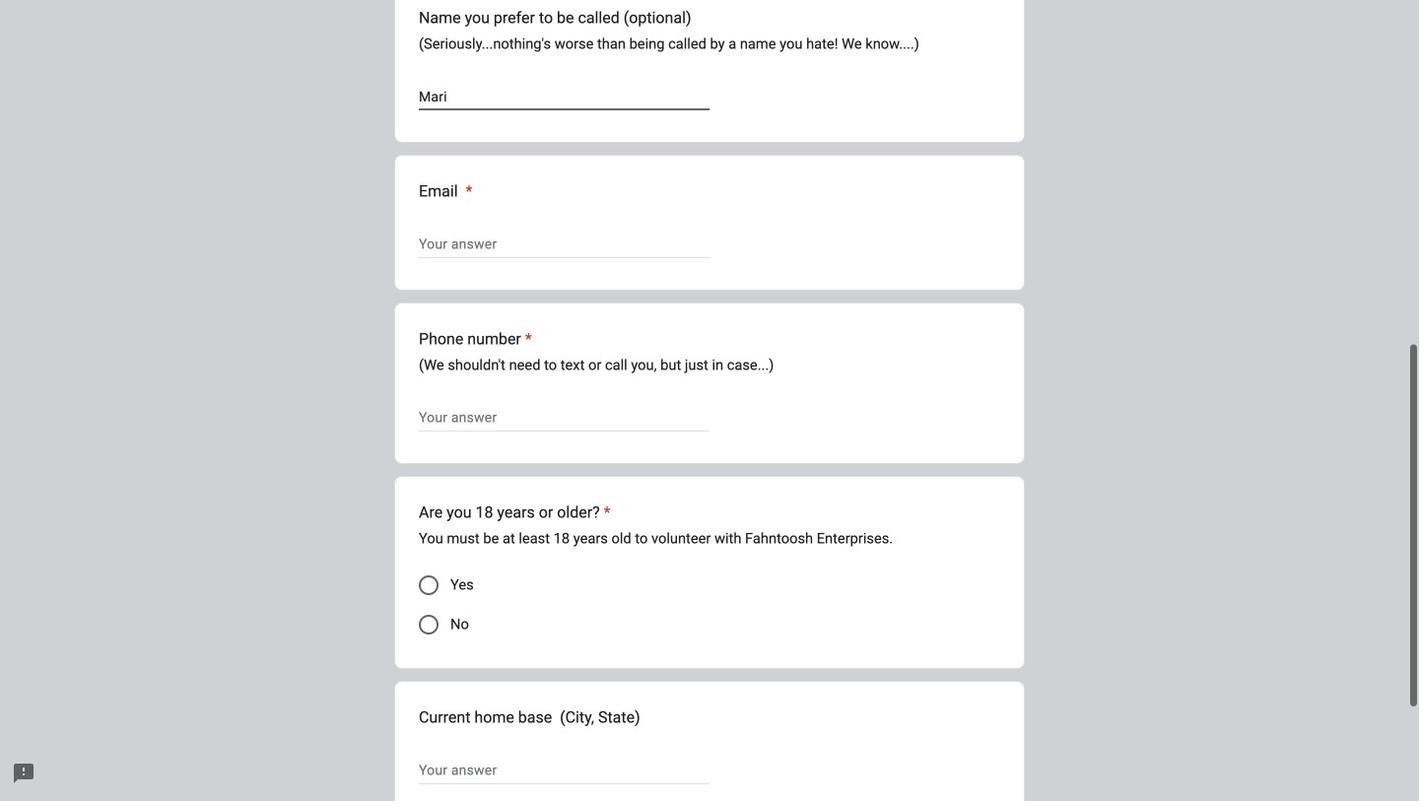 Task type: describe. For each thing, give the bounding box(es) containing it.
report a problem to google image
[[12, 762, 35, 786]]

yes image
[[419, 576, 439, 596]]

Yes radio
[[419, 576, 439, 596]]

required question element for 2nd heading from the bottom of the page
[[521, 327, 532, 351]]

No radio
[[419, 615, 439, 635]]



Task type: vqa. For each thing, say whether or not it's contained in the screenshot.
the Add
no



Task type: locate. For each thing, give the bounding box(es) containing it.
None text field
[[419, 233, 710, 256]]

2 heading from the top
[[419, 327, 774, 351]]

heading
[[419, 180, 473, 203], [419, 327, 774, 351], [419, 501, 894, 525]]

1 heading from the top
[[419, 180, 473, 203]]

0 vertical spatial heading
[[419, 180, 473, 203]]

no image
[[419, 615, 439, 635]]

1 vertical spatial required question element
[[521, 327, 532, 351]]

2 horizontal spatial required question element
[[600, 501, 611, 525]]

0 vertical spatial required question element
[[462, 180, 473, 203]]

required question element for 1st heading from the top of the page
[[462, 180, 473, 203]]

3 heading from the top
[[419, 501, 894, 525]]

1 vertical spatial heading
[[419, 327, 774, 351]]

required question element for third heading from the top of the page
[[600, 501, 611, 525]]

required question element
[[462, 180, 473, 203], [521, 327, 532, 351], [600, 501, 611, 525]]

2 vertical spatial required question element
[[600, 501, 611, 525]]

2 vertical spatial heading
[[419, 501, 894, 525]]

None text field
[[419, 85, 710, 109], [419, 406, 710, 430], [419, 759, 710, 783], [419, 85, 710, 109], [419, 406, 710, 430], [419, 759, 710, 783]]

1 horizontal spatial required question element
[[521, 327, 532, 351]]

0 horizontal spatial required question element
[[462, 180, 473, 203]]



